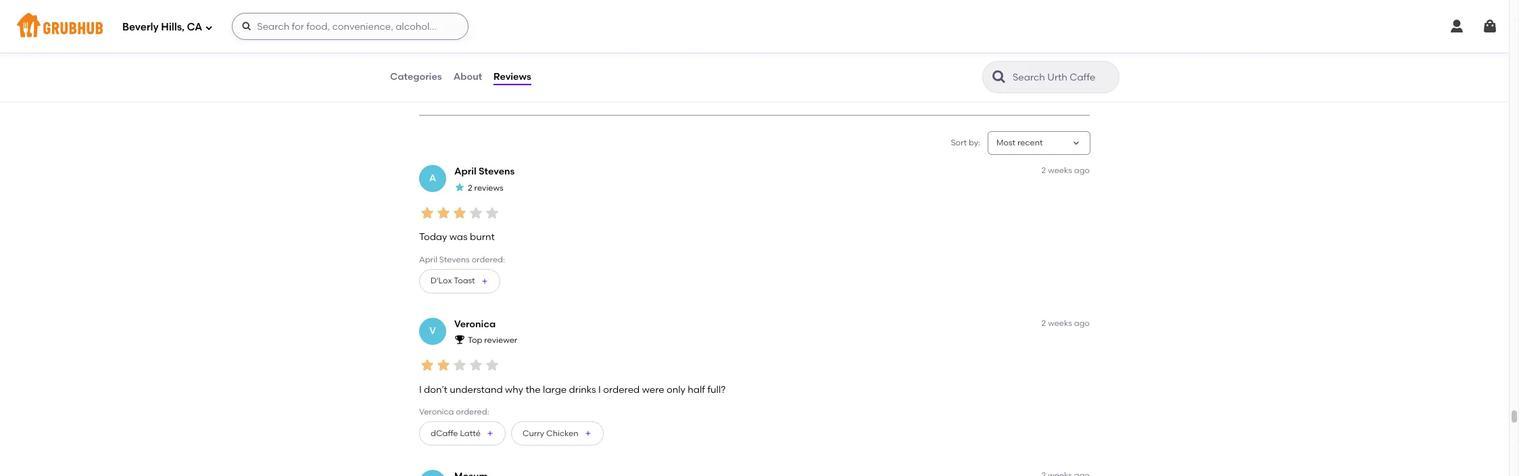 Task type: describe. For each thing, give the bounding box(es) containing it.
today
[[419, 231, 447, 243]]

curry chicken button
[[511, 422, 604, 446]]

dcaffe latté
[[431, 429, 481, 438]]

plus icon image for dcaffe latté
[[486, 430, 494, 438]]

stevens for april stevens
[[479, 166, 515, 177]]

drinks
[[569, 384, 596, 395]]

caret down icon image
[[1071, 138, 1082, 149]]

2 for veronica
[[1042, 318, 1046, 328]]

april for april stevens
[[454, 166, 477, 177]]

90 on time delivery
[[491, 56, 523, 94]]

sort
[[951, 138, 967, 147]]

latté
[[460, 429, 481, 438]]

toast
[[454, 276, 475, 286]]

veronica for veronica ordered:
[[419, 407, 454, 417]]

89
[[427, 56, 439, 67]]

april stevens
[[454, 166, 515, 177]]

1 i from the left
[[419, 384, 422, 395]]

reviewer
[[484, 336, 518, 345]]

hills,
[[161, 21, 185, 33]]

full?
[[708, 384, 726, 395]]

food
[[452, 71, 470, 80]]

reviews button
[[493, 53, 532, 101]]

d'lox toast button
[[419, 269, 500, 293]]

most
[[997, 138, 1016, 147]]

april stevens ordered:
[[419, 255, 505, 264]]

burnt
[[470, 231, 495, 243]]

search icon image
[[991, 69, 1008, 85]]

recent
[[1018, 138, 1043, 147]]

beverly hills, ca
[[122, 21, 202, 33]]

delivery
[[491, 84, 522, 94]]

v
[[430, 325, 436, 337]]

was
[[450, 231, 468, 243]]

reviews
[[474, 183, 504, 193]]

plus icon image for curry chicken
[[584, 430, 592, 438]]

by:
[[969, 138, 981, 147]]

Search for food, convenience, alcohol... search field
[[232, 13, 469, 40]]

veronica for veronica
[[454, 318, 496, 330]]

0 horizontal spatial svg image
[[205, 23, 213, 31]]

top reviewer
[[468, 336, 518, 345]]

d'lox toast
[[431, 276, 475, 286]]

half
[[688, 384, 705, 395]]

stevens for april stevens ordered:
[[439, 255, 470, 264]]

about button
[[453, 53, 483, 101]]

today was burnt
[[419, 231, 495, 243]]

90
[[491, 56, 503, 67]]

were
[[642, 384, 665, 395]]



Task type: vqa. For each thing, say whether or not it's contained in the screenshot.
leftmost master
no



Task type: locate. For each thing, give the bounding box(es) containing it.
2 weeks ago for today was burnt
[[1042, 166, 1090, 175]]

stevens up d'lox toast
[[439, 255, 470, 264]]

beverly
[[122, 21, 159, 33]]

plus icon image right toast
[[481, 277, 489, 285]]

the
[[526, 384, 541, 395]]

1 vertical spatial 2 weeks ago
[[1042, 318, 1090, 328]]

ordered:
[[472, 255, 505, 264], [456, 407, 489, 417]]

plus icon image right chicken
[[584, 430, 592, 438]]

1 horizontal spatial stevens
[[479, 166, 515, 177]]

0 vertical spatial 2
[[1042, 166, 1046, 175]]

plus icon image for d'lox toast
[[481, 277, 489, 285]]

plus icon image right latté
[[486, 430, 494, 438]]

star icon image
[[427, 8, 446, 26], [446, 8, 465, 26], [465, 8, 484, 26], [454, 182, 465, 192], [419, 205, 436, 221], [436, 205, 452, 221], [452, 205, 468, 221], [468, 205, 484, 221], [484, 205, 500, 221], [419, 357, 436, 374], [436, 357, 452, 374], [452, 357, 468, 374], [468, 357, 484, 374], [484, 357, 500, 374]]

1 ago from the top
[[1075, 166, 1090, 175]]

ordered
[[603, 384, 640, 395]]

2 vertical spatial 2
[[1042, 318, 1046, 328]]

1 vertical spatial stevens
[[439, 255, 470, 264]]

0 vertical spatial ordered:
[[472, 255, 505, 264]]

ago for i don't understand why the large drinks i ordered were only half full?
[[1075, 318, 1090, 328]]

0 horizontal spatial april
[[419, 255, 437, 264]]

2 weeks ago for i don't understand why the large drinks i ordered were only half full?
[[1042, 318, 1090, 328]]

Search Urth Caffe search field
[[1012, 71, 1115, 84]]

i left don't
[[419, 384, 422, 395]]

ago
[[1075, 166, 1090, 175], [1075, 318, 1090, 328]]

plus icon image inside dcaffe latté button
[[486, 430, 494, 438]]

1 horizontal spatial april
[[454, 166, 477, 177]]

1 vertical spatial april
[[419, 255, 437, 264]]

0 horizontal spatial i
[[419, 384, 422, 395]]

about
[[454, 71, 482, 82]]

why
[[505, 384, 524, 395]]

0 vertical spatial weeks
[[1048, 166, 1073, 175]]

2 horizontal spatial svg image
[[1482, 18, 1499, 34]]

1 horizontal spatial svg image
[[242, 21, 252, 32]]

i
[[419, 384, 422, 395], [599, 384, 601, 395]]

2 2 weeks ago from the top
[[1042, 318, 1090, 328]]

84
[[555, 56, 567, 67]]

2 ago from the top
[[1075, 318, 1090, 328]]

don't
[[424, 384, 448, 395]]

0 vertical spatial april
[[454, 166, 477, 177]]

1 weeks from the top
[[1048, 166, 1073, 175]]

a
[[429, 173, 436, 184]]

d'lox
[[431, 276, 452, 286]]

dcaffe
[[431, 429, 458, 438]]

1 vertical spatial ago
[[1075, 318, 1090, 328]]

categories button
[[390, 53, 443, 101]]

on
[[491, 71, 503, 80]]

plus icon image inside d'lox toast button
[[481, 277, 489, 285]]

0 vertical spatial ago
[[1075, 166, 1090, 175]]

Sort by: field
[[997, 137, 1043, 149]]

plus icon image inside curry chicken button
[[584, 430, 592, 438]]

stevens up the reviews
[[479, 166, 515, 177]]

stevens
[[479, 166, 515, 177], [439, 255, 470, 264]]

svg image
[[1449, 18, 1466, 34]]

sort by:
[[951, 138, 981, 147]]

2 weeks ago
[[1042, 166, 1090, 175], [1042, 318, 1090, 328]]

good
[[427, 71, 450, 80]]

veronica
[[454, 318, 496, 330], [419, 407, 454, 417]]

time
[[505, 71, 523, 80]]

ratings
[[443, 31, 475, 43]]

large
[[543, 384, 567, 395]]

veronica ordered:
[[419, 407, 489, 417]]

main navigation navigation
[[0, 0, 1509, 53]]

ca
[[187, 21, 202, 33]]

2 i from the left
[[599, 384, 601, 395]]

89 good food
[[427, 56, 470, 80]]

understand
[[450, 384, 503, 395]]

curry
[[523, 429, 545, 438]]

1 horizontal spatial i
[[599, 384, 601, 395]]

veronica up top
[[454, 318, 496, 330]]

weeks for today was burnt
[[1048, 166, 1073, 175]]

1 horizontal spatial veronica
[[454, 318, 496, 330]]

1 vertical spatial 2
[[468, 183, 473, 193]]

1 vertical spatial veronica
[[419, 407, 454, 417]]

i don't understand why the large drinks i ordered were only half full?
[[419, 384, 726, 395]]

731 ratings
[[427, 31, 475, 43]]

reviews
[[494, 71, 531, 82]]

veronica down don't
[[419, 407, 454, 417]]

plus icon image
[[481, 277, 489, 285], [486, 430, 494, 438], [584, 430, 592, 438]]

i right drinks
[[599, 384, 601, 395]]

1 vertical spatial weeks
[[1048, 318, 1073, 328]]

april up 2 reviews
[[454, 166, 477, 177]]

1 2 weeks ago from the top
[[1042, 166, 1090, 175]]

only
[[667, 384, 686, 395]]

categories
[[390, 71, 442, 82]]

2 reviews
[[468, 183, 504, 193]]

0 horizontal spatial stevens
[[439, 255, 470, 264]]

ago for today was burnt
[[1075, 166, 1090, 175]]

chicken
[[546, 429, 579, 438]]

1 vertical spatial ordered:
[[456, 407, 489, 417]]

svg image
[[1482, 18, 1499, 34], [242, 21, 252, 32], [205, 23, 213, 31]]

weeks for i don't understand why the large drinks i ordered were only half full?
[[1048, 318, 1073, 328]]

ordered: up latté
[[456, 407, 489, 417]]

weeks
[[1048, 166, 1073, 175], [1048, 318, 1073, 328]]

ordered: down burnt
[[472, 255, 505, 264]]

0 vertical spatial stevens
[[479, 166, 515, 177]]

april for april stevens ordered:
[[419, 255, 437, 264]]

top
[[468, 336, 482, 345]]

april down today
[[419, 255, 437, 264]]

april
[[454, 166, 477, 177], [419, 255, 437, 264]]

731
[[427, 31, 441, 43]]

0 horizontal spatial veronica
[[419, 407, 454, 417]]

2
[[1042, 166, 1046, 175], [468, 183, 473, 193], [1042, 318, 1046, 328]]

0 vertical spatial 2 weeks ago
[[1042, 166, 1090, 175]]

dcaffe latté button
[[419, 422, 506, 446]]

curry chicken
[[523, 429, 579, 438]]

trophy icon image
[[454, 334, 465, 345]]

2 weeks from the top
[[1048, 318, 1073, 328]]

0 vertical spatial veronica
[[454, 318, 496, 330]]

2 for april stevens
[[1042, 166, 1046, 175]]

most recent
[[997, 138, 1043, 147]]



